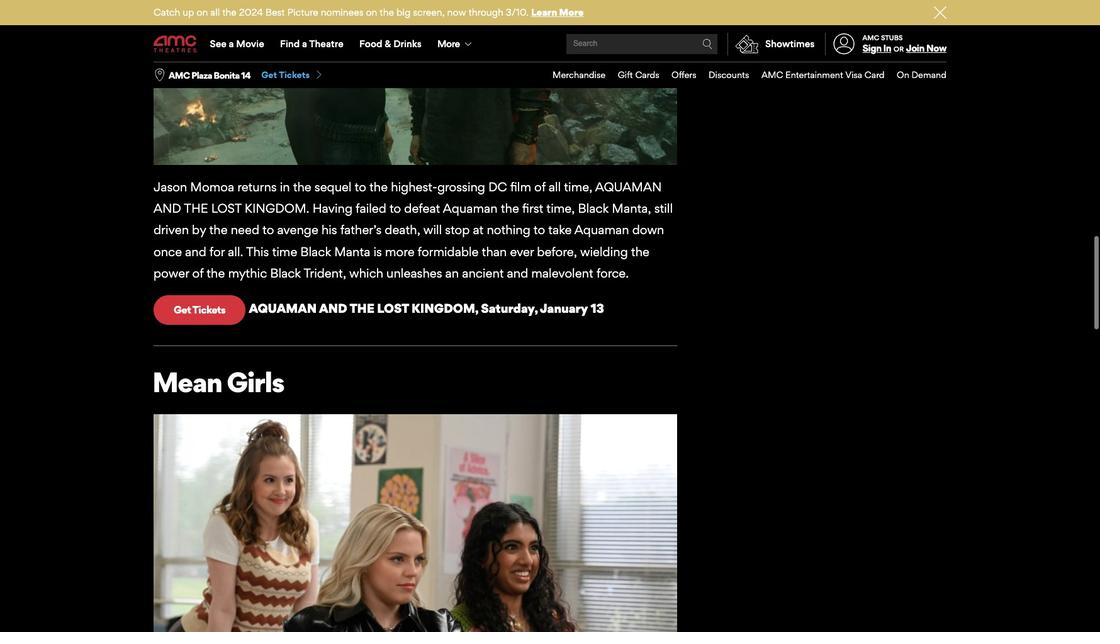 Task type: describe. For each thing, give the bounding box(es) containing it.
2 on from the left
[[366, 6, 378, 18]]

0 vertical spatial get tickets
[[262, 69, 310, 80]]

momoa
[[190, 180, 234, 195]]

mean
[[152, 365, 222, 399]]

0 vertical spatial of
[[535, 180, 546, 195]]

ever
[[510, 244, 534, 259]]

on
[[898, 69, 910, 80]]

food & drinks link
[[352, 26, 430, 62]]

0 horizontal spatial get tickets
[[174, 304, 226, 316]]

all.
[[228, 244, 243, 259]]

bonita
[[214, 70, 240, 80]]

see a movie link
[[202, 26, 272, 62]]

grossing
[[438, 180, 486, 195]]

unleashes
[[387, 266, 443, 281]]

an
[[446, 266, 459, 281]]

to left take
[[534, 223, 546, 238]]

1 horizontal spatial more
[[560, 6, 584, 18]]

picture
[[288, 6, 319, 18]]

more
[[385, 244, 415, 259]]

movie
[[236, 38, 264, 50]]

1 horizontal spatial get
[[262, 69, 277, 80]]

showtimes link
[[728, 33, 815, 55]]

card
[[865, 69, 885, 80]]

amc plaza bonita 14 button
[[169, 69, 251, 81]]

film
[[511, 180, 532, 195]]

1 vertical spatial and
[[319, 301, 348, 316]]

dc
[[489, 180, 507, 195]]

cookie consent banner dialog
[[0, 598, 1101, 632]]

on demand link
[[885, 62, 947, 88]]

the up failed on the top left of the page
[[370, 180, 388, 195]]

entertainment
[[786, 69, 844, 80]]

all inside jason momoa returns in the sequel to the highest-grossing dc film of all time, aquaman and the lost kingdom. having failed to defeat aquaman the first time, black manta, still driven by the need to avenge his father's death, will stop at nothing to take aquaman down once and for all. this time black manta is more formidable than ever before, wielding the power of the mythic black trident, which unleashes an ancient and malevolent force.
[[549, 180, 561, 195]]

2 vertical spatial black
[[270, 266, 301, 281]]

2024
[[239, 6, 263, 18]]

manta,
[[612, 201, 652, 216]]

user profile image
[[827, 34, 862, 55]]

the down down
[[632, 244, 650, 259]]

visa
[[846, 69, 863, 80]]

0 vertical spatial all
[[210, 6, 220, 18]]

through
[[469, 6, 504, 18]]

need
[[231, 223, 259, 238]]

discounts link
[[697, 62, 750, 88]]

before,
[[537, 244, 577, 259]]

now
[[927, 42, 947, 54]]

learn more link
[[532, 6, 584, 18]]

1 vertical spatial black
[[301, 244, 331, 259]]

sequel
[[315, 180, 352, 195]]

find a theatre
[[280, 38, 344, 50]]

14
[[241, 70, 251, 80]]

father's
[[341, 223, 382, 238]]

screen,
[[413, 6, 445, 18]]

showtimes image
[[729, 33, 766, 55]]

aquaman inside jason momoa returns in the sequel to the highest-grossing dc film of all time, aquaman and the lost kingdom. having failed to defeat aquaman the first time, black manta, still driven by the need to avenge his father's death, will stop at nothing to take aquaman down once and for all. this time black manta is more formidable than ever before, wielding the power of the mythic black trident, which unleashes an ancient and malevolent force.
[[596, 180, 662, 195]]

cards
[[636, 69, 660, 80]]

stubs
[[882, 33, 904, 42]]

formidable
[[418, 244, 479, 259]]

trident,
[[304, 266, 346, 281]]

first
[[523, 201, 544, 216]]

than
[[482, 244, 507, 259]]

defeat
[[405, 201, 440, 216]]

this
[[246, 244, 269, 259]]

1 vertical spatial lost
[[377, 301, 409, 316]]

join
[[907, 42, 925, 54]]

13
[[591, 301, 605, 316]]

see
[[210, 38, 227, 50]]

offers link
[[660, 62, 697, 88]]

january
[[540, 301, 588, 316]]

0 vertical spatial black
[[578, 201, 609, 216]]

food & drinks
[[360, 38, 422, 50]]

or
[[894, 45, 904, 54]]

in
[[884, 42, 892, 54]]

aquaman and the lost kingdom, saturday, january 13
[[249, 301, 605, 316]]

is
[[374, 244, 382, 259]]

a for theatre
[[302, 38, 307, 50]]

the up nothing
[[501, 201, 520, 216]]

menu containing more
[[154, 26, 947, 62]]

jason momoa returns in the sequel to the highest-grossing dc film of all time, aquaman and the lost kingdom. having failed to defeat aquaman the first time, black manta, still driven by the need to avenge his father's death, will stop at nothing to take aquaman down once and for all. this time black manta is more formidable than ever before, wielding the power of the mythic black trident, which unleashes an ancient and malevolent force.
[[154, 180, 673, 281]]

1 horizontal spatial get tickets link
[[262, 69, 324, 81]]

amc for visa
[[762, 69, 784, 80]]

1 on from the left
[[197, 6, 208, 18]]

ancient
[[462, 266, 504, 281]]

merchandise link
[[541, 62, 606, 88]]

sign in button
[[863, 42, 892, 54]]

once
[[154, 244, 182, 259]]

mythic
[[228, 266, 267, 281]]

discounts
[[709, 69, 750, 80]]

jason
[[154, 180, 187, 195]]

plaza
[[192, 70, 212, 80]]

big
[[397, 6, 411, 18]]

0 vertical spatial tickets
[[279, 69, 310, 80]]

up
[[183, 6, 194, 18]]

force.
[[597, 266, 629, 281]]

avenge
[[277, 223, 319, 238]]

the right the by at the top of page
[[209, 223, 228, 238]]

search the AMC website text field
[[572, 39, 703, 49]]



Task type: locate. For each thing, give the bounding box(es) containing it.
nothing
[[487, 223, 531, 238]]

amc inside 'amc stubs sign in or join now'
[[863, 33, 880, 42]]

amc up sign
[[863, 33, 880, 42]]

0 horizontal spatial aquaman
[[249, 301, 317, 316]]

food
[[360, 38, 383, 50]]

of right power
[[192, 266, 204, 281]]

kingdom.
[[245, 201, 310, 216]]

1 vertical spatial aquaman
[[249, 301, 317, 316]]

the down for
[[207, 266, 225, 281]]

0 horizontal spatial tickets
[[193, 304, 226, 316]]

get
[[262, 69, 277, 80], [174, 304, 191, 316]]

aquaman up wielding on the right
[[575, 223, 630, 238]]

0 horizontal spatial get tickets link
[[154, 295, 246, 325]]

merchandise
[[553, 69, 606, 80]]

lost down momoa
[[212, 201, 242, 216]]

his
[[322, 223, 337, 238]]

all right film
[[549, 180, 561, 195]]

1 horizontal spatial and
[[507, 266, 529, 281]]

power
[[154, 266, 189, 281]]

find a theatre link
[[272, 26, 352, 62]]

drinks
[[394, 38, 422, 50]]

1 horizontal spatial tickets
[[279, 69, 310, 80]]

best
[[266, 6, 285, 18]]

0 vertical spatial lost
[[212, 201, 242, 216]]

and left for
[[185, 244, 206, 259]]

black
[[578, 201, 609, 216], [301, 244, 331, 259], [270, 266, 301, 281]]

1 vertical spatial all
[[549, 180, 561, 195]]

get tickets down power
[[174, 304, 226, 316]]

0 horizontal spatial of
[[192, 266, 204, 281]]

gift
[[618, 69, 633, 80]]

black up trident,
[[301, 244, 331, 259]]

offers
[[672, 69, 697, 80]]

mean girls
[[152, 365, 284, 399]]

on demand
[[898, 69, 947, 80]]

to right need at top
[[263, 223, 274, 238]]

a
[[229, 38, 234, 50], [302, 38, 307, 50]]

1 vertical spatial tickets
[[193, 304, 226, 316]]

tickets down find
[[279, 69, 310, 80]]

and down ever
[[507, 266, 529, 281]]

gift cards link
[[606, 62, 660, 88]]

1 horizontal spatial aquaman
[[575, 223, 630, 238]]

submit search icon image
[[703, 39, 713, 49]]

having
[[313, 201, 353, 216]]

the
[[184, 201, 208, 216], [350, 301, 375, 316]]

find
[[280, 38, 300, 50]]

1 horizontal spatial a
[[302, 38, 307, 50]]

to up failed on the top left of the page
[[355, 180, 367, 195]]

3/10.
[[506, 6, 529, 18]]

the left big
[[380, 6, 394, 18]]

kingdom,
[[412, 301, 479, 316]]

get tickets link
[[262, 69, 324, 81], [154, 295, 246, 325]]

menu
[[154, 26, 947, 62], [541, 62, 947, 88]]

&
[[385, 38, 391, 50]]

amc entertainment visa card
[[762, 69, 885, 80]]

aquaman down mythic
[[249, 301, 317, 316]]

down
[[633, 223, 665, 238]]

amc left plaza
[[169, 70, 190, 80]]

wielding
[[581, 244, 628, 259]]

on right up
[[197, 6, 208, 18]]

0 horizontal spatial more
[[438, 38, 460, 50]]

0 horizontal spatial get
[[174, 304, 191, 316]]

aquaman
[[443, 201, 498, 216], [575, 223, 630, 238]]

demand
[[912, 69, 947, 80]]

more
[[560, 6, 584, 18], [438, 38, 460, 50]]

catch
[[154, 6, 180, 18]]

aquaman up at
[[443, 201, 498, 216]]

take
[[549, 223, 572, 238]]

the left 2024
[[222, 6, 237, 18]]

0 horizontal spatial and
[[154, 201, 181, 216]]

by
[[192, 223, 206, 238]]

get down power
[[174, 304, 191, 316]]

0 horizontal spatial the
[[184, 201, 208, 216]]

at
[[473, 223, 484, 238]]

sign in or join amc stubs element
[[825, 26, 947, 62]]

the inside jason momoa returns in the sequel to the highest-grossing dc film of all time, aquaman and the lost kingdom. having failed to defeat aquaman the first time, black manta, still driven by the need to avenge his father's death, will stop at nothing to take aquaman down once and for all. this time black manta is more formidable than ever before, wielding the power of the mythic black trident, which unleashes an ancient and malevolent force.
[[184, 201, 208, 216]]

which
[[350, 266, 384, 281]]

1 horizontal spatial on
[[366, 6, 378, 18]]

amc for sign
[[863, 33, 880, 42]]

catch up on all the 2024 best picture nominees on the big screen, now through 3/10. learn more
[[154, 6, 584, 18]]

1 horizontal spatial aquaman
[[596, 180, 662, 195]]

1 vertical spatial of
[[192, 266, 204, 281]]

0 vertical spatial get
[[262, 69, 277, 80]]

1 vertical spatial and
[[507, 266, 529, 281]]

amc down showtimes link
[[762, 69, 784, 80]]

theatre
[[309, 38, 344, 50]]

manta
[[335, 244, 371, 259]]

1 horizontal spatial lost
[[377, 301, 409, 316]]

for
[[210, 244, 225, 259]]

amc inside button
[[169, 70, 190, 80]]

more down now
[[438, 38, 460, 50]]

0 horizontal spatial a
[[229, 38, 234, 50]]

girls
[[227, 365, 284, 399]]

0 horizontal spatial all
[[210, 6, 220, 18]]

amc stubs sign in or join now
[[863, 33, 947, 54]]

1 horizontal spatial all
[[549, 180, 561, 195]]

the down which
[[350, 301, 375, 316]]

1 vertical spatial aquaman
[[575, 223, 630, 238]]

on right nominees
[[366, 6, 378, 18]]

0 horizontal spatial aquaman
[[443, 201, 498, 216]]

1 vertical spatial get tickets
[[174, 304, 226, 316]]

0 vertical spatial time,
[[564, 180, 593, 195]]

aquaman up manta,
[[596, 180, 662, 195]]

1 horizontal spatial get tickets
[[262, 69, 310, 80]]

a for movie
[[229, 38, 234, 50]]

tickets down for
[[193, 304, 226, 316]]

0 vertical spatial more
[[560, 6, 584, 18]]

showtimes
[[766, 38, 815, 50]]

and down jason
[[154, 201, 181, 216]]

0 vertical spatial and
[[185, 244, 206, 259]]

gift cards
[[618, 69, 660, 80]]

0 vertical spatial menu
[[154, 26, 947, 62]]

2 horizontal spatial amc
[[863, 33, 880, 42]]

the right in
[[293, 180, 312, 195]]

0 vertical spatial and
[[154, 201, 181, 216]]

1 horizontal spatial of
[[535, 180, 546, 195]]

1 vertical spatial time,
[[547, 201, 575, 216]]

0 horizontal spatial on
[[197, 6, 208, 18]]

and down trident,
[[319, 301, 348, 316]]

lost inside jason momoa returns in the sequel to the highest-grossing dc film of all time, aquaman and the lost kingdom. having failed to defeat aquaman the first time, black manta, still driven by the need to avenge his father's death, will stop at nothing to take aquaman down once and for all. this time black manta is more formidable than ever before, wielding the power of the mythic black trident, which unleashes an ancient and malevolent force.
[[212, 201, 242, 216]]

1 horizontal spatial amc
[[762, 69, 784, 80]]

of
[[535, 180, 546, 195], [192, 266, 204, 281]]

the
[[222, 6, 237, 18], [380, 6, 394, 18], [293, 180, 312, 195], [370, 180, 388, 195], [501, 201, 520, 216], [209, 223, 228, 238], [632, 244, 650, 259], [207, 266, 225, 281]]

1 vertical spatial get tickets link
[[154, 295, 246, 325]]

1 vertical spatial get
[[174, 304, 191, 316]]

1 vertical spatial more
[[438, 38, 460, 50]]

0 vertical spatial the
[[184, 201, 208, 216]]

all right up
[[210, 6, 220, 18]]

amc entertainment visa card link
[[750, 62, 885, 88]]

now
[[448, 6, 466, 18]]

time
[[272, 244, 297, 259]]

amc for bonita
[[169, 70, 190, 80]]

menu containing merchandise
[[541, 62, 947, 88]]

to
[[355, 180, 367, 195], [390, 201, 401, 216], [263, 223, 274, 238], [534, 223, 546, 238]]

1 horizontal spatial and
[[319, 301, 348, 316]]

0 vertical spatial get tickets link
[[262, 69, 324, 81]]

0 horizontal spatial and
[[185, 244, 206, 259]]

sign
[[863, 42, 882, 54]]

malevolent
[[532, 266, 594, 281]]

and
[[185, 244, 206, 259], [507, 266, 529, 281]]

lost down unleashes at left top
[[377, 301, 409, 316]]

lost
[[212, 201, 242, 216], [377, 301, 409, 316]]

get right 14
[[262, 69, 277, 80]]

returns
[[238, 180, 277, 195]]

1 vertical spatial menu
[[541, 62, 947, 88]]

the up the by at the top of page
[[184, 201, 208, 216]]

get tickets down find
[[262, 69, 310, 80]]

0 horizontal spatial lost
[[212, 201, 242, 216]]

to up death, at the left of page
[[390, 201, 401, 216]]

failed
[[356, 201, 387, 216]]

more right learn
[[560, 6, 584, 18]]

highest-
[[391, 180, 438, 195]]

2 a from the left
[[302, 38, 307, 50]]

all
[[210, 6, 220, 18], [549, 180, 561, 195]]

more button
[[430, 26, 483, 62]]

black down the time
[[270, 266, 301, 281]]

learn
[[532, 6, 558, 18]]

1 vertical spatial the
[[350, 301, 375, 316]]

get tickets
[[262, 69, 310, 80], [174, 304, 226, 316]]

join now button
[[907, 42, 947, 54]]

1 a from the left
[[229, 38, 234, 50]]

a right find
[[302, 38, 307, 50]]

and inside jason momoa returns in the sequel to the highest-grossing dc film of all time, aquaman and the lost kingdom. having failed to defeat aquaman the first time, black manta, still driven by the need to avenge his father's death, will stop at nothing to take aquaman down once and for all. this time black manta is more formidable than ever before, wielding the power of the mythic black trident, which unleashes an ancient and malevolent force.
[[154, 201, 181, 216]]

stop
[[445, 223, 470, 238]]

a right see on the top of page
[[229, 38, 234, 50]]

get tickets link down find
[[262, 69, 324, 81]]

0 vertical spatial aquaman
[[596, 180, 662, 195]]

and
[[154, 201, 181, 216], [319, 301, 348, 316]]

menu down showtimes image on the right top of page
[[541, 62, 947, 88]]

of right film
[[535, 180, 546, 195]]

amc plaza bonita 14
[[169, 70, 251, 80]]

0 vertical spatial aquaman
[[443, 201, 498, 216]]

amc logo image
[[154, 36, 198, 53], [154, 36, 198, 53]]

menu down learn
[[154, 26, 947, 62]]

more inside more button
[[438, 38, 460, 50]]

1 horizontal spatial the
[[350, 301, 375, 316]]

death,
[[385, 223, 421, 238]]

black left manta,
[[578, 201, 609, 216]]

get tickets link down power
[[154, 295, 246, 325]]

0 horizontal spatial amc
[[169, 70, 190, 80]]

saturday,
[[481, 301, 538, 316]]



Task type: vqa. For each thing, say whether or not it's contained in the screenshot.
"playing"
no



